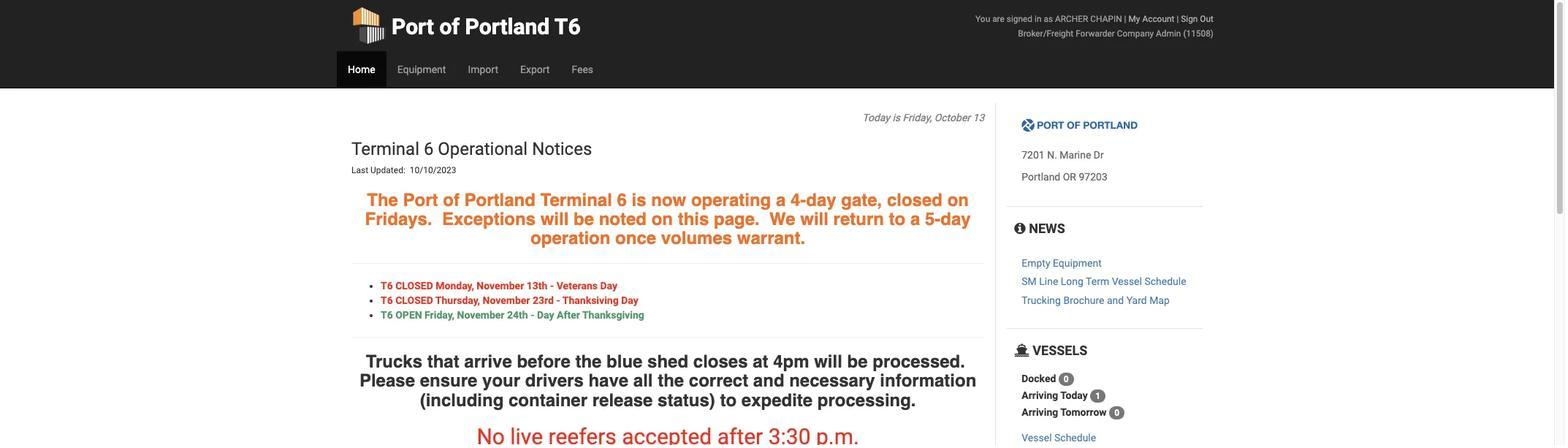 Task type: vqa. For each thing, say whether or not it's contained in the screenshot.


Task type: locate. For each thing, give the bounding box(es) containing it.
0 horizontal spatial vessel
[[1022, 432, 1052, 444]]

portland down the 7201
[[1022, 171, 1061, 183]]

6 up 10/10/2023
[[424, 139, 434, 159]]

1 vertical spatial terminal
[[541, 190, 612, 210]]

trucking
[[1022, 294, 1061, 306]]

6 up once on the bottom
[[617, 190, 627, 210]]

and right correct
[[754, 371, 785, 391]]

of
[[440, 14, 460, 39], [443, 190, 460, 210]]

|
[[1125, 14, 1127, 24], [1177, 14, 1179, 24]]

operating
[[691, 190, 771, 210]]

5-
[[925, 209, 941, 229]]

1 vertical spatial 6
[[617, 190, 627, 210]]

and inside empty equipment sm line long term vessel schedule trucking brochure and yard map
[[1107, 294, 1124, 306]]

1 vertical spatial vessel
[[1022, 432, 1052, 444]]

1 vertical spatial of
[[443, 190, 460, 210]]

november
[[477, 280, 524, 291], [483, 294, 530, 306], [457, 309, 505, 321]]

schedule up map
[[1145, 276, 1187, 288]]

- right 24th
[[531, 309, 535, 321]]

or
[[1063, 171, 1077, 183]]

please
[[360, 371, 415, 391]]

1 horizontal spatial day
[[941, 209, 971, 229]]

vessel down docked 0 arriving today 1 arriving tomorrow 0 at the right of page
[[1022, 432, 1052, 444]]

- right "13th"
[[550, 280, 554, 291]]

a
[[776, 190, 786, 210], [911, 209, 920, 229]]

1 vertical spatial equipment
[[1053, 257, 1102, 269]]

2 vertical spatial portland
[[465, 190, 536, 210]]

-
[[550, 280, 554, 291], [557, 294, 560, 306], [531, 309, 535, 321]]

friday, inside t6 closed monday, november 13th - veterans day t6 closed thursday, november 23rd - thanksiving day t6 open friday, november 24th - day after thanksgiving
[[425, 309, 455, 321]]

the left blue
[[576, 351, 602, 372]]

0 horizontal spatial today
[[863, 112, 890, 124]]

warrant.
[[737, 228, 806, 249]]

0 vertical spatial terminal
[[352, 139, 420, 159]]

day
[[806, 190, 837, 210], [941, 209, 971, 229]]

1 horizontal spatial schedule
[[1145, 276, 1187, 288]]

1 vertical spatial schedule
[[1055, 432, 1097, 444]]

news
[[1026, 221, 1066, 236]]

import button
[[457, 51, 509, 88]]

empty equipment link
[[1022, 257, 1102, 269]]

friday, down thursday,
[[425, 309, 455, 321]]

exceptions
[[442, 209, 536, 229]]

1 horizontal spatial today
[[1061, 389, 1088, 401]]

0 vertical spatial to
[[889, 209, 906, 229]]

port
[[392, 14, 434, 39], [403, 190, 438, 210]]

is left october
[[893, 112, 901, 124]]

will right we
[[801, 209, 829, 229]]

portland up 'import' popup button
[[465, 14, 550, 39]]

t6
[[555, 14, 581, 39], [381, 280, 393, 291], [381, 294, 393, 306], [381, 309, 393, 321]]

day left "gate,"
[[806, 190, 837, 210]]

0 right 'docked'
[[1064, 374, 1069, 385]]

vessel
[[1112, 276, 1142, 288], [1022, 432, 1052, 444]]

fridays
[[365, 209, 428, 229]]

0 vertical spatial vessel
[[1112, 276, 1142, 288]]

1 | from the left
[[1125, 14, 1127, 24]]

0 horizontal spatial friday,
[[425, 309, 455, 321]]

that
[[427, 351, 460, 372]]

1 vertical spatial today
[[1061, 389, 1088, 401]]

1 vertical spatial closed
[[396, 294, 433, 306]]

1 vertical spatial be
[[848, 351, 868, 372]]

0 right tomorrow
[[1115, 408, 1120, 418]]

0 vertical spatial be
[[574, 209, 594, 229]]

1 vertical spatial to
[[720, 390, 737, 410]]

1 vertical spatial arriving
[[1022, 406, 1059, 418]]

1 vertical spatial port
[[403, 190, 438, 210]]

0 vertical spatial -
[[550, 280, 554, 291]]

necessary
[[790, 371, 875, 391]]

0 horizontal spatial to
[[720, 390, 737, 410]]

0 horizontal spatial and
[[754, 371, 785, 391]]

is left now
[[632, 190, 647, 210]]

tomorrow
[[1061, 406, 1107, 418]]

1 horizontal spatial the
[[658, 371, 684, 391]]

sign out link
[[1181, 14, 1214, 24]]

1 horizontal spatial to
[[889, 209, 906, 229]]

account
[[1143, 14, 1175, 24]]

my
[[1129, 14, 1141, 24]]

0 horizontal spatial be
[[574, 209, 594, 229]]

schedule down tomorrow
[[1055, 432, 1097, 444]]

4pm
[[773, 351, 810, 372]]

portland down terminal 6 operational notices last updated:  10/10/2023
[[465, 190, 536, 210]]

1 horizontal spatial be
[[848, 351, 868, 372]]

map
[[1150, 294, 1170, 306]]

0 vertical spatial 6
[[424, 139, 434, 159]]

we
[[770, 209, 796, 229]]

friday,
[[903, 112, 932, 124], [425, 309, 455, 321]]

2 vertical spatial november
[[457, 309, 505, 321]]

port up equipment dropdown button
[[392, 14, 434, 39]]

day down 23rd
[[537, 309, 554, 321]]

1 horizontal spatial -
[[550, 280, 554, 291]]

release
[[593, 390, 653, 410]]

home
[[348, 64, 375, 75]]

arrive
[[464, 351, 512, 372]]

equipment up long
[[1053, 257, 1102, 269]]

on left this
[[652, 209, 673, 229]]

export button
[[509, 51, 561, 88]]

equipment inside dropdown button
[[397, 64, 446, 75]]

1 vertical spatial portland
[[1022, 171, 1061, 183]]

0 horizontal spatial 6
[[424, 139, 434, 159]]

sm line long term vessel schedule link
[[1022, 276, 1187, 288]]

and inside trucks that arrive before the blue shed closes at 4pm will be processed. please ensure your drivers have all the correct and necessary information (including container release status) to expedite processing.
[[754, 371, 785, 391]]

term
[[1086, 276, 1110, 288]]

0 vertical spatial arriving
[[1022, 389, 1059, 401]]

the
[[367, 190, 398, 210]]

the right all
[[658, 371, 684, 391]]

0 vertical spatial closed
[[396, 280, 433, 291]]

brochure
[[1064, 294, 1105, 306]]

vessel schedule link
[[1022, 432, 1097, 444]]

a left 5-
[[911, 209, 920, 229]]

of up equipment dropdown button
[[440, 14, 460, 39]]

0 vertical spatial equipment
[[397, 64, 446, 75]]

0 horizontal spatial 0
[[1064, 374, 1069, 385]]

on
[[948, 190, 969, 210], [652, 209, 673, 229]]

0 horizontal spatial |
[[1125, 14, 1127, 24]]

1 horizontal spatial terminal
[[541, 190, 612, 210]]

archer
[[1055, 14, 1089, 24]]

will right 4pm at the bottom
[[814, 351, 843, 372]]

on right 5-
[[948, 190, 969, 210]]

empty
[[1022, 257, 1051, 269]]

to down closes
[[720, 390, 737, 410]]

0 vertical spatial day
[[600, 280, 618, 291]]

day up thanksiving
[[600, 280, 618, 291]]

now
[[651, 190, 687, 210]]

terminal up the 'operation' on the left
[[541, 190, 612, 210]]

0 horizontal spatial terminal
[[352, 139, 420, 159]]

of inside the port of portland terminal 6 is now operating a 4-day gate, closed on fridays .  exceptions will be noted on this page.  we will return to a 5-day operation once volumes warrant.
[[443, 190, 460, 210]]

closed
[[396, 280, 433, 291], [396, 294, 433, 306]]

port down 10/10/2023
[[403, 190, 438, 210]]

- right 23rd
[[557, 294, 560, 306]]

2 vertical spatial -
[[531, 309, 535, 321]]

last
[[352, 165, 368, 176]]

terminal
[[352, 139, 420, 159], [541, 190, 612, 210]]

be
[[574, 209, 594, 229], [848, 351, 868, 372]]

return
[[834, 209, 884, 229]]

vessel up yard
[[1112, 276, 1142, 288]]

| left sign
[[1177, 14, 1179, 24]]

1 vertical spatial friday,
[[425, 309, 455, 321]]

| left my
[[1125, 14, 1127, 24]]

arriving down 'docked'
[[1022, 389, 1059, 401]]

6 inside terminal 6 operational notices last updated:  10/10/2023
[[424, 139, 434, 159]]

day up thanksgiving
[[621, 294, 639, 306]]

1 horizontal spatial |
[[1177, 14, 1179, 24]]

1 horizontal spatial 0
[[1115, 408, 1120, 418]]

a left 4-
[[776, 190, 786, 210]]

expedite
[[742, 390, 813, 410]]

arriving
[[1022, 389, 1059, 401], [1022, 406, 1059, 418]]

equipment right home at the top left of page
[[397, 64, 446, 75]]

0 vertical spatial port
[[392, 14, 434, 39]]

be up processing.
[[848, 351, 868, 372]]

will
[[541, 209, 569, 229], [801, 209, 829, 229], [814, 351, 843, 372]]

arriving up vessel schedule
[[1022, 406, 1059, 418]]

today inside docked 0 arriving today 1 arriving tomorrow 0
[[1061, 389, 1088, 401]]

1 horizontal spatial on
[[948, 190, 969, 210]]

line
[[1040, 276, 1059, 288]]

of down 10/10/2023
[[443, 190, 460, 210]]

equipment
[[397, 64, 446, 75], [1053, 257, 1102, 269]]

trucking brochure and yard map link
[[1022, 294, 1170, 306]]

1 horizontal spatial vessel
[[1112, 276, 1142, 288]]

day left info circle icon
[[941, 209, 971, 229]]

0 horizontal spatial day
[[806, 190, 837, 210]]

t6 down "fridays" at the left of the page
[[381, 280, 393, 291]]

you are signed in as archer chapin | my account | sign out broker/freight forwarder company admin (11508)
[[976, 14, 1214, 39]]

1 horizontal spatial equipment
[[1053, 257, 1102, 269]]

portland or 97203
[[1022, 171, 1108, 183]]

1 horizontal spatial and
[[1107, 294, 1124, 306]]

0 horizontal spatial is
[[632, 190, 647, 210]]

2 horizontal spatial -
[[557, 294, 560, 306]]

1 closed from the top
[[396, 280, 433, 291]]

0 vertical spatial of
[[440, 14, 460, 39]]

1 arriving from the top
[[1022, 389, 1059, 401]]

1 horizontal spatial day
[[600, 280, 618, 291]]

0 horizontal spatial the
[[576, 351, 602, 372]]

1 vertical spatial 0
[[1115, 408, 1120, 418]]

as
[[1044, 14, 1053, 24]]

is inside the port of portland terminal 6 is now operating a 4-day gate, closed on fridays .  exceptions will be noted on this page.  we will return to a 5-day operation once volumes warrant.
[[632, 190, 647, 210]]

0 horizontal spatial on
[[652, 209, 673, 229]]

0 horizontal spatial equipment
[[397, 64, 446, 75]]

all
[[634, 371, 653, 391]]

the
[[576, 351, 602, 372], [658, 371, 684, 391]]

have
[[589, 371, 629, 391]]

october
[[935, 112, 971, 124]]

t6 closed monday, november 13th - veterans day t6 closed thursday, november 23rd - thanksiving day t6 open friday, november 24th - day after thanksgiving
[[381, 280, 645, 321]]

fees
[[572, 64, 594, 75]]

notices
[[532, 139, 592, 159]]

0 horizontal spatial day
[[537, 309, 554, 321]]

and left yard
[[1107, 294, 1124, 306]]

6
[[424, 139, 434, 159], [617, 190, 627, 210]]

1 vertical spatial day
[[621, 294, 639, 306]]

2 arriving from the top
[[1022, 406, 1059, 418]]

1 horizontal spatial 6
[[617, 190, 627, 210]]

will inside trucks that arrive before the blue shed closes at 4pm will be processed. please ensure your drivers have all the correct and necessary information (including container release status) to expedite processing.
[[814, 351, 843, 372]]

(including
[[420, 390, 504, 410]]

0 vertical spatial 0
[[1064, 374, 1069, 385]]

1 vertical spatial and
[[754, 371, 785, 391]]

1 horizontal spatial friday,
[[903, 112, 932, 124]]

0 vertical spatial schedule
[[1145, 276, 1187, 288]]

1
[[1096, 391, 1101, 401]]

is
[[893, 112, 901, 124], [632, 190, 647, 210]]

friday, left october
[[903, 112, 932, 124]]

be left noted
[[574, 209, 594, 229]]

to left 5-
[[889, 209, 906, 229]]

1 horizontal spatial is
[[893, 112, 901, 124]]

docked
[[1022, 373, 1057, 384]]

terminal up last
[[352, 139, 420, 159]]

0 vertical spatial and
[[1107, 294, 1124, 306]]

1 vertical spatial is
[[632, 190, 647, 210]]



Task type: describe. For each thing, give the bounding box(es) containing it.
vessels
[[1030, 343, 1088, 358]]

0 vertical spatial is
[[893, 112, 901, 124]]

0 horizontal spatial a
[[776, 190, 786, 210]]

container
[[509, 390, 588, 410]]

2 vertical spatial day
[[537, 309, 554, 321]]

drivers
[[525, 371, 584, 391]]

import
[[468, 64, 499, 75]]

docked 0 arriving today 1 arriving tomorrow 0
[[1022, 373, 1120, 418]]

2 closed from the top
[[396, 294, 433, 306]]

long
[[1061, 276, 1084, 288]]

97203
[[1079, 171, 1108, 183]]

closes
[[694, 351, 748, 372]]

gate,
[[842, 190, 882, 210]]

trucks
[[366, 351, 423, 372]]

once
[[616, 228, 656, 249]]

terminal inside terminal 6 operational notices last updated:  10/10/2023
[[352, 139, 420, 159]]

thanksiving
[[563, 294, 619, 306]]

empty equipment sm line long term vessel schedule trucking brochure and yard map
[[1022, 257, 1187, 306]]

correct
[[689, 371, 749, 391]]

broker/freight
[[1018, 29, 1074, 39]]

your
[[482, 371, 520, 391]]

operation
[[531, 228, 611, 249]]

be inside trucks that arrive before the blue shed closes at 4pm will be processed. please ensure your drivers have all the correct and necessary information (including container release status) to expedite processing.
[[848, 351, 868, 372]]

operational
[[438, 139, 528, 159]]

port of portland t6 image
[[1022, 119, 1139, 133]]

terminal 6 operational notices last updated:  10/10/2023
[[352, 139, 597, 176]]

0 vertical spatial today
[[863, 112, 890, 124]]

yard
[[1127, 294, 1147, 306]]

2 horizontal spatial day
[[621, 294, 639, 306]]

7201 n. marine dr
[[1022, 149, 1104, 161]]

of inside port of portland t6 link
[[440, 14, 460, 39]]

schedule inside empty equipment sm line long term vessel schedule trucking brochure and yard map
[[1145, 276, 1187, 288]]

monday,
[[436, 280, 474, 291]]

chapin
[[1091, 14, 1122, 24]]

equipment button
[[386, 51, 457, 88]]

processed.
[[873, 351, 966, 372]]

company
[[1117, 29, 1154, 39]]

be inside the port of portland terminal 6 is now operating a 4-day gate, closed on fridays .  exceptions will be noted on this page.  we will return to a 5-day operation once volumes warrant.
[[574, 209, 594, 229]]

noted
[[599, 209, 647, 229]]

n.
[[1048, 149, 1058, 161]]

port of portland t6
[[392, 14, 581, 39]]

equipment inside empty equipment sm line long term vessel schedule trucking brochure and yard map
[[1053, 257, 1102, 269]]

vessel inside empty equipment sm line long term vessel schedule trucking brochure and yard map
[[1112, 276, 1142, 288]]

t6 up trucks at the bottom
[[381, 294, 393, 306]]

info circle image
[[1015, 222, 1026, 236]]

my account link
[[1129, 14, 1175, 24]]

admin
[[1156, 29, 1182, 39]]

out
[[1200, 14, 1214, 24]]

6 inside the port of portland terminal 6 is now operating a 4-day gate, closed on fridays .  exceptions will be noted on this page.  we will return to a 5-day operation once volumes warrant.
[[617, 190, 627, 210]]

before
[[517, 351, 571, 372]]

the port of portland terminal 6 is now operating a 4-day gate, closed on fridays .  exceptions will be noted on this page.  we will return to a 5-day operation once volumes warrant.
[[365, 190, 971, 249]]

4-
[[791, 190, 806, 210]]

veterans
[[557, 280, 598, 291]]

thanksgiving
[[582, 309, 645, 321]]

1 vertical spatial november
[[483, 294, 530, 306]]

0 vertical spatial friday,
[[903, 112, 932, 124]]

today is friday, october 13
[[863, 112, 985, 124]]

t6 left open
[[381, 309, 393, 321]]

(11508)
[[1184, 29, 1214, 39]]

fees button
[[561, 51, 605, 88]]

at
[[753, 351, 769, 372]]

sm
[[1022, 276, 1037, 288]]

in
[[1035, 14, 1042, 24]]

port inside the port of portland terminal 6 is now operating a 4-day gate, closed on fridays .  exceptions will be noted on this page.  we will return to a 5-day operation once volumes warrant.
[[403, 190, 438, 210]]

closed
[[887, 190, 943, 210]]

10/10/2023
[[410, 165, 457, 176]]

status)
[[658, 390, 715, 410]]

port inside port of portland t6 link
[[392, 14, 434, 39]]

this
[[678, 209, 709, 229]]

0 vertical spatial portland
[[465, 14, 550, 39]]

volumes
[[661, 228, 733, 249]]

terminal inside the port of portland terminal 6 is now operating a 4-day gate, closed on fridays .  exceptions will be noted on this page.  we will return to a 5-day operation once volumes warrant.
[[541, 190, 612, 210]]

blue
[[607, 351, 643, 372]]

13th
[[527, 280, 548, 291]]

23rd
[[533, 294, 554, 306]]

to inside trucks that arrive before the blue shed closes at 4pm will be processed. please ensure your drivers have all the correct and necessary information (including container release status) to expedite processing.
[[720, 390, 737, 410]]

1 horizontal spatial a
[[911, 209, 920, 229]]

export
[[520, 64, 550, 75]]

7201
[[1022, 149, 1045, 161]]

0 horizontal spatial schedule
[[1055, 432, 1097, 444]]

portland inside the port of portland terminal 6 is now operating a 4-day gate, closed on fridays .  exceptions will be noted on this page.  we will return to a 5-day operation once volumes warrant.
[[465, 190, 536, 210]]

dr
[[1094, 149, 1104, 161]]

port of portland t6 link
[[352, 0, 581, 51]]

signed
[[1007, 14, 1033, 24]]

ensure
[[420, 371, 478, 391]]

are
[[993, 14, 1005, 24]]

vessel schedule
[[1022, 432, 1097, 444]]

1 vertical spatial -
[[557, 294, 560, 306]]

2 | from the left
[[1177, 14, 1179, 24]]

0 vertical spatial november
[[477, 280, 524, 291]]

to inside the port of portland terminal 6 is now operating a 4-day gate, closed on fridays .  exceptions will be noted on this page.  we will return to a 5-day operation once volumes warrant.
[[889, 209, 906, 229]]

information
[[880, 371, 977, 391]]

after
[[557, 309, 580, 321]]

0 horizontal spatial -
[[531, 309, 535, 321]]

processing.
[[818, 390, 916, 410]]

24th
[[507, 309, 528, 321]]

t6 up the fees
[[555, 14, 581, 39]]

ship image
[[1015, 344, 1030, 358]]

shed
[[648, 351, 689, 372]]

will right the exceptions
[[541, 209, 569, 229]]



